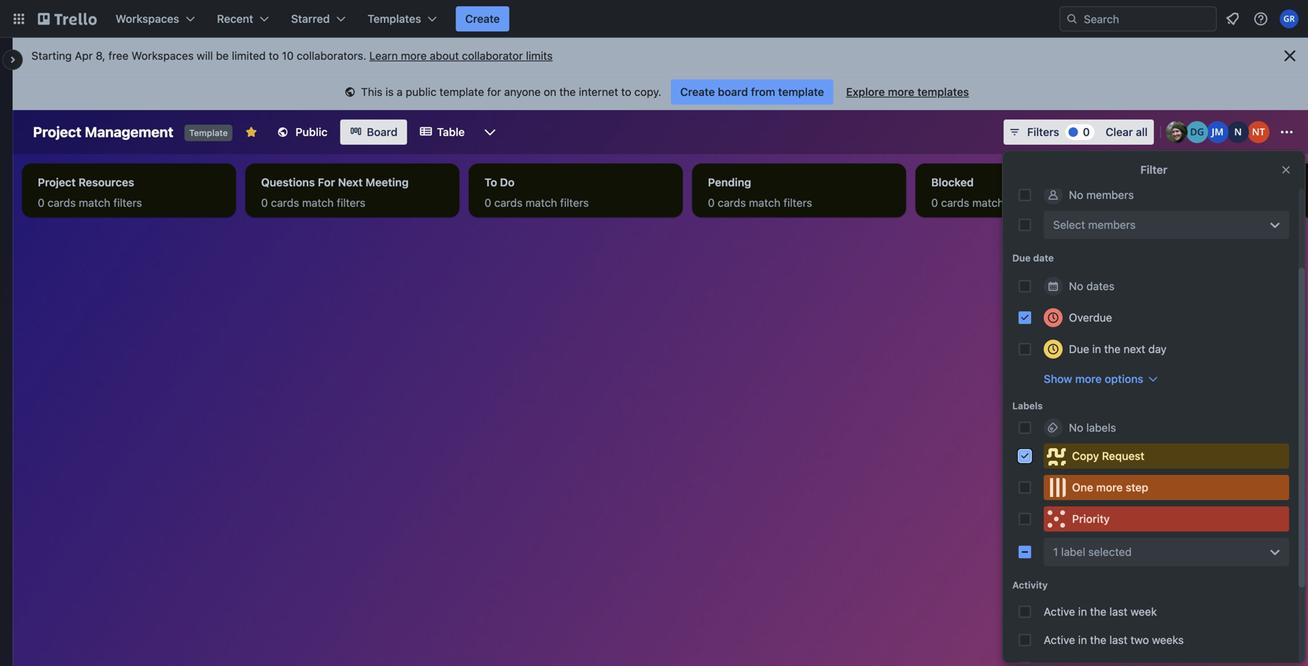 Task type: locate. For each thing, give the bounding box(es) containing it.
2 last from the top
[[1110, 634, 1128, 647]]

Blocked text field
[[922, 170, 1124, 195]]

the for due in the next day
[[1105, 343, 1121, 356]]

the
[[560, 85, 576, 98], [1105, 343, 1121, 356], [1091, 606, 1107, 619], [1091, 634, 1107, 647]]

collaborators.
[[297, 49, 367, 62]]

to
[[269, 49, 279, 62], [622, 85, 632, 98]]

match down pending text field
[[749, 196, 781, 209]]

cards down do on the top
[[495, 196, 523, 209]]

create inside button
[[465, 12, 500, 25]]

in up active in the last two weeks
[[1079, 606, 1088, 619]]

label
[[1062, 546, 1086, 559]]

match down to do text box
[[526, 196, 557, 209]]

1 last from the top
[[1110, 606, 1128, 619]]

2 vertical spatial in
[[1079, 634, 1088, 647]]

copy request
[[1073, 450, 1145, 463]]

no for no members
[[1070, 188, 1084, 201]]

0 inside questions for next meeting 0 cards match filters
[[261, 196, 268, 209]]

no
[[1070, 188, 1084, 201], [1070, 280, 1084, 293], [1070, 421, 1084, 434]]

copy
[[1073, 450, 1100, 463]]

project
[[33, 124, 82, 140], [38, 176, 76, 189]]

0 horizontal spatial create
[[465, 12, 500, 25]]

the up active in the last two weeks
[[1091, 606, 1107, 619]]

1 vertical spatial in
[[1079, 606, 1088, 619]]

templates
[[918, 85, 970, 98]]

color: orange, title: "one more step" element
[[1044, 475, 1290, 501]]

2 filters from the left
[[337, 196, 366, 209]]

nic (nicoletollefson1) image
[[1228, 121, 1250, 143]]

sm image
[[342, 85, 358, 101]]

2 active from the top
[[1044, 634, 1076, 647]]

members up the select members
[[1087, 188, 1135, 201]]

the down 'active in the last week'
[[1091, 634, 1107, 647]]

1 vertical spatial active
[[1044, 634, 1076, 647]]

0 horizontal spatial due
[[1013, 253, 1031, 264]]

0 vertical spatial active
[[1044, 606, 1076, 619]]

last for week
[[1110, 606, 1128, 619]]

public button
[[267, 120, 337, 145]]

project up project resources 0 cards match filters
[[33, 124, 82, 140]]

in down 'active in the last week'
[[1079, 634, 1088, 647]]

5 match from the left
[[973, 196, 1004, 209]]

project left resources
[[38, 176, 76, 189]]

resources
[[79, 176, 134, 189]]

0 vertical spatial to
[[269, 49, 279, 62]]

5 filters from the left
[[1007, 196, 1036, 209]]

project inside project resources 0 cards match filters
[[38, 176, 76, 189]]

to
[[485, 176, 497, 189]]

starting apr 8, free workspaces will be limited to 10 collaborators. learn more about collaborator limits
[[31, 49, 553, 62]]

cards down blocked
[[942, 196, 970, 209]]

no up select
[[1070, 188, 1084, 201]]

cards inside questions for next meeting 0 cards match filters
[[271, 196, 299, 209]]

1 match from the left
[[79, 196, 110, 209]]

filters
[[1028, 126, 1060, 139]]

Pending text field
[[699, 170, 900, 195]]

match down for
[[302, 196, 334, 209]]

create board from template
[[681, 85, 825, 98]]

greg robinson (gregrobinson96) image
[[1280, 9, 1299, 28]]

2 cards from the left
[[271, 196, 299, 209]]

in for due in the next day
[[1093, 343, 1102, 356]]

due left date
[[1013, 253, 1031, 264]]

1 active from the top
[[1044, 606, 1076, 619]]

match inside blocked 0 cards match filters
[[973, 196, 1004, 209]]

the left next
[[1105, 343, 1121, 356]]

0 vertical spatial workspaces
[[116, 12, 179, 25]]

filters down project resources text field
[[113, 196, 142, 209]]

active for active in the last week
[[1044, 606, 1076, 619]]

workspaces down workspaces popup button
[[132, 49, 194, 62]]

due
[[1013, 253, 1031, 264], [1070, 343, 1090, 356]]

cards down project resources text field
[[48, 196, 76, 209]]

Project Resources text field
[[28, 170, 230, 195]]

due for due date
[[1013, 253, 1031, 264]]

2 no from the top
[[1070, 280, 1084, 293]]

filters down to do text box
[[560, 196, 589, 209]]

1 vertical spatial last
[[1110, 634, 1128, 647]]

filters inside to do 0 cards match filters
[[560, 196, 589, 209]]

copy.
[[635, 85, 662, 98]]

filters inside questions for next meeting 0 cards match filters
[[337, 196, 366, 209]]

0 horizontal spatial template
[[440, 85, 484, 98]]

workspaces up free in the left of the page
[[116, 12, 179, 25]]

1 vertical spatial due
[[1070, 343, 1090, 356]]

all
[[1136, 126, 1148, 139]]

1 horizontal spatial template
[[779, 85, 825, 98]]

last left "two"
[[1110, 634, 1128, 647]]

clear all
[[1106, 126, 1148, 139]]

cards down questions
[[271, 196, 299, 209]]

active down activity
[[1044, 606, 1076, 619]]

members down "no members"
[[1089, 218, 1136, 231]]

workspaces
[[116, 12, 179, 25], [132, 49, 194, 62]]

apr
[[75, 49, 93, 62]]

filters down blocked text box
[[1007, 196, 1036, 209]]

1 vertical spatial to
[[622, 85, 632, 98]]

0 vertical spatial no
[[1070, 188, 1084, 201]]

more right "show"
[[1076, 373, 1102, 386]]

1 no from the top
[[1070, 188, 1084, 201]]

1 vertical spatial create
[[681, 85, 715, 98]]

search image
[[1066, 13, 1079, 25]]

to left 10
[[269, 49, 279, 62]]

is
[[386, 85, 394, 98]]

2 template from the left
[[779, 85, 825, 98]]

0 vertical spatial members
[[1087, 188, 1135, 201]]

match down resources
[[79, 196, 110, 209]]

0 vertical spatial create
[[465, 12, 500, 25]]

0 vertical spatial project
[[33, 124, 82, 140]]

3 match from the left
[[526, 196, 557, 209]]

0 vertical spatial in
[[1093, 343, 1102, 356]]

create up collaborator
[[465, 12, 500, 25]]

match inside pending 0 cards match filters
[[749, 196, 781, 209]]

request
[[1103, 450, 1145, 463]]

2 match from the left
[[302, 196, 334, 209]]

filters down pending text field
[[784, 196, 813, 209]]

cards down pending
[[718, 196, 746, 209]]

0 vertical spatial due
[[1013, 253, 1031, 264]]

cards
[[48, 196, 76, 209], [271, 196, 299, 209], [495, 196, 523, 209], [718, 196, 746, 209], [942, 196, 970, 209]]

4 match from the left
[[749, 196, 781, 209]]

template left "for"
[[440, 85, 484, 98]]

to left the copy.
[[622, 85, 632, 98]]

active
[[1044, 606, 1076, 619], [1044, 634, 1076, 647]]

no left dates
[[1070, 280, 1084, 293]]

5 cards from the left
[[942, 196, 970, 209]]

cards inside blocked 0 cards match filters
[[942, 196, 970, 209]]

free
[[108, 49, 129, 62]]

filters
[[113, 196, 142, 209], [337, 196, 366, 209], [560, 196, 589, 209], [784, 196, 813, 209], [1007, 196, 1036, 209]]

public
[[406, 85, 437, 98]]

last for two
[[1110, 634, 1128, 647]]

active down 'active in the last week'
[[1044, 634, 1076, 647]]

project inside "board name" text field
[[33, 124, 82, 140]]

questions
[[261, 176, 315, 189]]

template right from at the right
[[779, 85, 825, 98]]

in up the show more options
[[1093, 343, 1102, 356]]

table
[[437, 126, 465, 139]]

3 cards from the left
[[495, 196, 523, 209]]

cards inside pending 0 cards match filters
[[718, 196, 746, 209]]

pending
[[708, 176, 752, 189]]

nicole tang (nicoletang31) image
[[1248, 121, 1270, 143]]

1 horizontal spatial create
[[681, 85, 715, 98]]

1 filters from the left
[[113, 196, 142, 209]]

primary element
[[0, 0, 1309, 38]]

create for create
[[465, 12, 500, 25]]

1 vertical spatial no
[[1070, 280, 1084, 293]]

last
[[1110, 606, 1128, 619], [1110, 634, 1128, 647]]

10
[[282, 49, 294, 62]]

color: yellow, title: "copy request" element
[[1044, 444, 1290, 469]]

due for due in the next day
[[1070, 343, 1090, 356]]

1 label selected
[[1054, 546, 1132, 559]]

no labels
[[1070, 421, 1117, 434]]

template inside create board from template link
[[779, 85, 825, 98]]

1 vertical spatial members
[[1089, 218, 1136, 231]]

last left week
[[1110, 606, 1128, 619]]

board link
[[340, 120, 407, 145]]

close popover image
[[1280, 164, 1293, 176]]

create left board
[[681, 85, 715, 98]]

1 vertical spatial project
[[38, 176, 76, 189]]

template
[[440, 85, 484, 98], [779, 85, 825, 98]]

match
[[79, 196, 110, 209], [302, 196, 334, 209], [526, 196, 557, 209], [749, 196, 781, 209], [973, 196, 1004, 209]]

1 cards from the left
[[48, 196, 76, 209]]

0 vertical spatial last
[[1110, 606, 1128, 619]]

0 inside blocked 0 cards match filters
[[932, 196, 939, 209]]

no left labels
[[1070, 421, 1084, 434]]

match down blocked text box
[[973, 196, 1004, 209]]

select members
[[1054, 218, 1136, 231]]

filters inside project resources 0 cards match filters
[[113, 196, 142, 209]]

1 horizontal spatial to
[[622, 85, 632, 98]]

3 filters from the left
[[560, 196, 589, 209]]

more right learn
[[401, 49, 427, 62]]

more inside button
[[1076, 373, 1102, 386]]

due up the show more options
[[1070, 343, 1090, 356]]

2 vertical spatial no
[[1070, 421, 1084, 434]]

will
[[197, 49, 213, 62]]

templates
[[368, 12, 421, 25]]

0 inside pending 0 cards match filters
[[708, 196, 715, 209]]

filters down questions for next meeting text field
[[337, 196, 366, 209]]

show more options
[[1044, 373, 1144, 386]]

more right one
[[1097, 481, 1123, 494]]

more right explore
[[888, 85, 915, 98]]

3 no from the top
[[1070, 421, 1084, 434]]

4 cards from the left
[[718, 196, 746, 209]]

filter
[[1141, 163, 1168, 176]]

devan goldstein (devangoldstein2) image
[[1187, 121, 1209, 143]]

the for active in the last week
[[1091, 606, 1107, 619]]

no for no labels
[[1070, 421, 1084, 434]]

more for show
[[1076, 373, 1102, 386]]

4 filters from the left
[[784, 196, 813, 209]]

project resources 0 cards match filters
[[38, 176, 142, 209]]

board
[[718, 85, 748, 98]]

1 horizontal spatial due
[[1070, 343, 1090, 356]]

questions for next meeting 0 cards match filters
[[261, 176, 409, 209]]

0 horizontal spatial to
[[269, 49, 279, 62]]

match inside project resources 0 cards match filters
[[79, 196, 110, 209]]

filters inside blocked 0 cards match filters
[[1007, 196, 1036, 209]]

to do 0 cards match filters
[[485, 176, 589, 209]]



Task type: vqa. For each thing, say whether or not it's contained in the screenshot.
bottom "members"
yes



Task type: describe. For each thing, give the bounding box(es) containing it.
labels
[[1087, 421, 1117, 434]]

meeting
[[366, 176, 409, 189]]

this is a public template for anyone on the internet to copy.
[[361, 85, 662, 98]]

the right on
[[560, 85, 576, 98]]

internet
[[579, 85, 619, 98]]

color: red, title: "priority" element
[[1044, 507, 1290, 532]]

no for no dates
[[1070, 280, 1084, 293]]

next
[[338, 176, 363, 189]]

show more options button
[[1044, 371, 1160, 387]]

filters inside pending 0 cards match filters
[[784, 196, 813, 209]]

board
[[367, 126, 398, 139]]

limited
[[232, 49, 266, 62]]

select
[[1054, 218, 1086, 231]]

due date
[[1013, 253, 1055, 264]]

more for explore
[[888, 85, 915, 98]]

1
[[1054, 546, 1059, 559]]

starred button
[[282, 6, 355, 31]]

a
[[397, 85, 403, 98]]

week
[[1131, 606, 1158, 619]]

in for active in the last week
[[1079, 606, 1088, 619]]

explore more templates link
[[837, 79, 979, 105]]

members for no members
[[1087, 188, 1135, 201]]

1 vertical spatial workspaces
[[132, 49, 194, 62]]

learn more about collaborator limits link
[[370, 49, 553, 62]]

limits
[[526, 49, 553, 62]]

starred
[[291, 12, 330, 25]]

about
[[430, 49, 459, 62]]

starting
[[31, 49, 72, 62]]

explore more templates
[[847, 85, 970, 98]]

options
[[1105, 373, 1144, 386]]

learn
[[370, 49, 398, 62]]

8,
[[96, 49, 105, 62]]

blocked
[[932, 176, 974, 189]]

show menu image
[[1280, 124, 1295, 140]]

show
[[1044, 373, 1073, 386]]

table link
[[410, 120, 474, 145]]

caity (caity) image
[[1166, 121, 1188, 143]]

members for select members
[[1089, 218, 1136, 231]]

selected
[[1089, 546, 1132, 559]]

Search field
[[1079, 7, 1217, 31]]

labels
[[1013, 401, 1043, 412]]

next
[[1124, 343, 1146, 356]]

back to home image
[[38, 6, 97, 31]]

day
[[1149, 343, 1167, 356]]

one
[[1073, 481, 1094, 494]]

two
[[1131, 634, 1150, 647]]

activity
[[1013, 580, 1048, 591]]

create board from template link
[[671, 79, 834, 105]]

customize views image
[[482, 124, 498, 140]]

dates
[[1087, 280, 1115, 293]]

1 template from the left
[[440, 85, 484, 98]]

blocked 0 cards match filters
[[932, 176, 1036, 209]]

active in the last week
[[1044, 606, 1158, 619]]

0 notifications image
[[1224, 9, 1243, 28]]

anyone
[[504, 85, 541, 98]]

clear
[[1106, 126, 1134, 139]]

more for one
[[1097, 481, 1123, 494]]

clear all button
[[1100, 120, 1155, 145]]

pending 0 cards match filters
[[708, 176, 813, 209]]

match inside questions for next meeting 0 cards match filters
[[302, 196, 334, 209]]

To Do text field
[[475, 170, 677, 195]]

create for create board from template
[[681, 85, 715, 98]]

for
[[318, 176, 335, 189]]

explore
[[847, 85, 885, 98]]

recent
[[217, 12, 253, 25]]

active in the last two weeks
[[1044, 634, 1184, 647]]

no members
[[1070, 188, 1135, 201]]

be
[[216, 49, 229, 62]]

date
[[1034, 253, 1055, 264]]

overdue
[[1070, 311, 1113, 324]]

public
[[296, 126, 328, 139]]

cards inside project resources 0 cards match filters
[[48, 196, 76, 209]]

template
[[189, 128, 228, 138]]

management
[[85, 124, 174, 140]]

do
[[500, 176, 515, 189]]

weeks
[[1153, 634, 1184, 647]]

0 inside project resources 0 cards match filters
[[38, 196, 45, 209]]

workspaces inside popup button
[[116, 12, 179, 25]]

for
[[487, 85, 501, 98]]

on
[[544, 85, 557, 98]]

open information menu image
[[1254, 11, 1269, 27]]

0 inside to do 0 cards match filters
[[485, 196, 492, 209]]

this
[[361, 85, 383, 98]]

project for project management
[[33, 124, 82, 140]]

templates button
[[358, 6, 447, 31]]

star or unstar board image
[[245, 126, 258, 139]]

project management
[[33, 124, 174, 140]]

no dates
[[1070, 280, 1115, 293]]

match inside to do 0 cards match filters
[[526, 196, 557, 209]]

Questions For Next Meeting text field
[[252, 170, 453, 195]]

in for active in the last two weeks
[[1079, 634, 1088, 647]]

the for active in the last two weeks
[[1091, 634, 1107, 647]]

due in the next day
[[1070, 343, 1167, 356]]

Board name text field
[[25, 120, 181, 145]]

create button
[[456, 6, 510, 31]]

step
[[1126, 481, 1149, 494]]

recent button
[[208, 6, 279, 31]]

priority
[[1073, 513, 1110, 526]]

cards inside to do 0 cards match filters
[[495, 196, 523, 209]]

workspaces button
[[106, 6, 205, 31]]

jordan mirchev (jordan_mirchev) image
[[1207, 121, 1229, 143]]

collaborator
[[462, 49, 523, 62]]

project for project resources 0 cards match filters
[[38, 176, 76, 189]]

from
[[751, 85, 776, 98]]

active for active in the last two weeks
[[1044, 634, 1076, 647]]

one more step
[[1073, 481, 1149, 494]]



